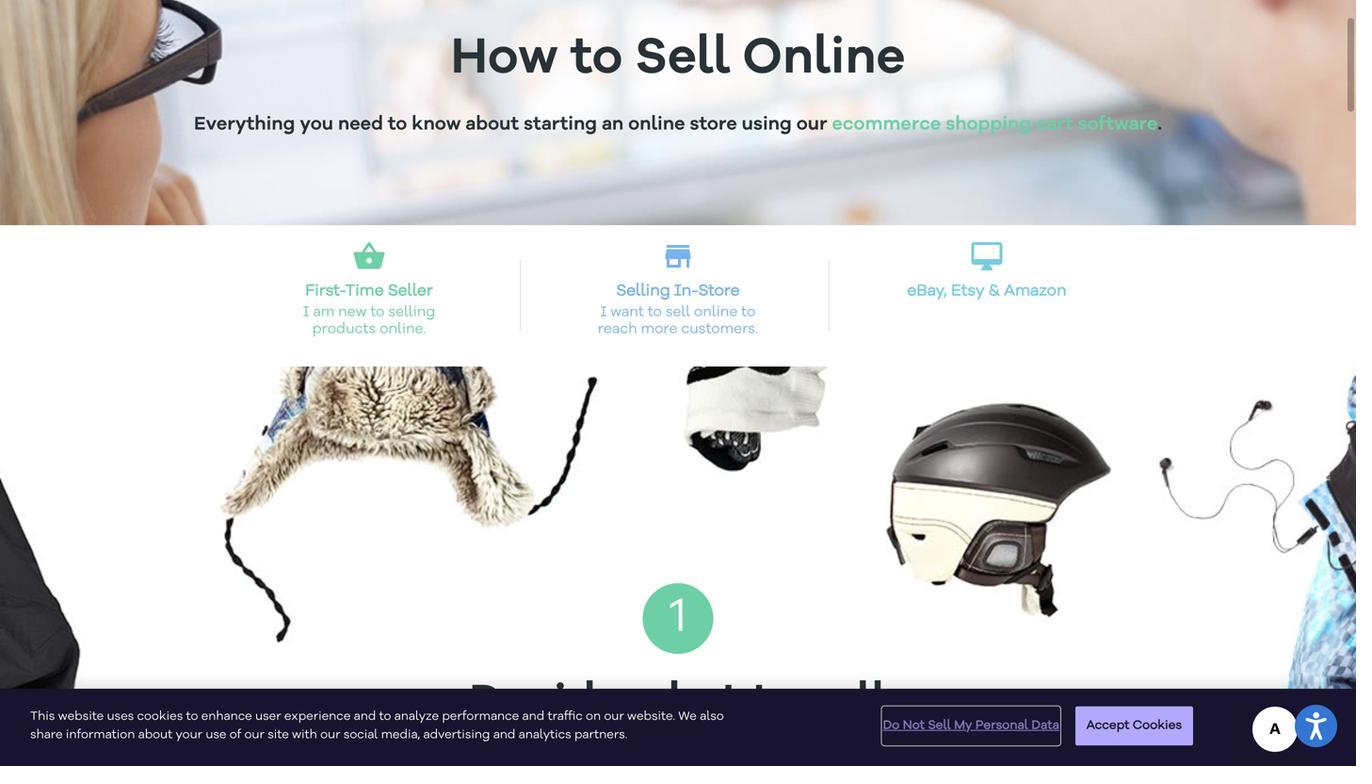 Task type: locate. For each thing, give the bounding box(es) containing it.
am
[[313, 305, 335, 319]]

i inside selling in-store i want to sell online to reach more customers.
[[601, 305, 607, 319]]

with
[[292, 729, 317, 741]]

1 horizontal spatial about
[[466, 115, 519, 134]]

store up the in-
[[661, 239, 695, 273]]

our
[[797, 115, 828, 134], [604, 710, 624, 723], [245, 729, 265, 741], [320, 729, 341, 741]]

using
[[742, 115, 792, 134]]

sell for not
[[929, 720, 951, 732]]

about
[[466, 115, 519, 134], [138, 729, 173, 741]]

to up 'an'
[[571, 34, 623, 85]]

selling
[[617, 283, 671, 299]]

online right 'an'
[[629, 115, 685, 134]]

etsy
[[952, 283, 985, 299]]

i left am on the top left of page
[[303, 305, 309, 319]]

sell left my
[[929, 720, 951, 732]]

our right on
[[604, 710, 624, 723]]

in-
[[675, 283, 699, 299]]

and
[[354, 710, 376, 723], [522, 710, 545, 723], [493, 729, 516, 741]]

seller
[[388, 283, 433, 299]]

store
[[690, 115, 738, 134], [661, 239, 695, 273]]

sell inside selling in-store i want to sell online to reach more customers.
[[666, 305, 691, 319]]

this website uses cookies to enhance user experience and to analyze performance and traffic on our website. we also share information about your use of our site with our social media, advertising and analytics partners.
[[30, 710, 724, 741]]

shopping
[[946, 115, 1032, 134]]

and up 'social'
[[354, 710, 376, 723]]

sell up 'everything you need to know about starting an online store using our ecommerce shopping cart software .' at the top
[[635, 34, 731, 85]]

0 horizontal spatial i
[[303, 305, 309, 319]]

sell left the 'not'
[[809, 681, 887, 726]]

ebay,
[[908, 283, 948, 299]]

2 i from the left
[[601, 305, 607, 319]]

amazon
[[1005, 283, 1067, 299]]

want
[[611, 305, 644, 319]]

time
[[345, 283, 384, 299]]

privacy alert dialog
[[0, 689, 1357, 766]]

we
[[679, 710, 697, 723]]

website.
[[628, 710, 676, 723]]

my
[[955, 720, 973, 732]]

of
[[230, 729, 241, 741]]

sell
[[635, 34, 731, 85], [929, 720, 951, 732]]

i for store
[[601, 305, 607, 319]]

.
[[1158, 115, 1163, 134]]

enhance
[[201, 710, 252, 723]]

sell
[[666, 305, 691, 319], [809, 681, 887, 726]]

0 horizontal spatial online
[[629, 115, 685, 134]]

user
[[255, 710, 281, 723]]

1 vertical spatial sell
[[929, 720, 951, 732]]

0 vertical spatial sell
[[666, 305, 691, 319]]

accept cookies button
[[1076, 706, 1194, 746]]

shopping_basket
[[352, 239, 386, 273]]

advertising
[[424, 729, 490, 741]]

0 horizontal spatial about
[[138, 729, 173, 741]]

to right also
[[752, 681, 798, 726]]

0 vertical spatial store
[[690, 115, 738, 134]]

and down performance
[[493, 729, 516, 741]]

sell down the in-
[[666, 305, 691, 319]]

to
[[571, 34, 623, 85], [388, 115, 407, 134], [371, 305, 385, 319], [648, 305, 662, 319], [742, 305, 756, 319], [752, 681, 798, 726], [186, 710, 198, 723], [379, 710, 391, 723]]

decide
[[469, 681, 622, 726]]

our right using
[[797, 115, 828, 134]]

know
[[412, 115, 461, 134]]

more
[[641, 322, 678, 336]]

1 horizontal spatial sell
[[809, 681, 887, 726]]

new
[[338, 305, 367, 319]]

desktop_mac
[[970, 239, 1004, 273]]

on
[[586, 710, 601, 723]]

online up customers.
[[694, 305, 738, 319]]

accept cookies
[[1087, 720, 1183, 732]]

i
[[303, 305, 309, 319], [601, 305, 607, 319]]

everything you need to know about starting an online store using our ecommerce shopping cart software .
[[194, 115, 1163, 134]]

and up analytics at left bottom
[[522, 710, 545, 723]]

0 vertical spatial sell
[[635, 34, 731, 85]]

0 horizontal spatial sell
[[635, 34, 731, 85]]

store
[[699, 283, 740, 299]]

share
[[30, 729, 63, 741]]

selling
[[388, 305, 436, 319]]

to right need
[[388, 115, 407, 134]]

1 horizontal spatial online
[[694, 305, 738, 319]]

information
[[66, 729, 135, 741]]

i for shopping_basket
[[303, 305, 309, 319]]

also
[[700, 710, 724, 723]]

about right know
[[466, 115, 519, 134]]

store left using
[[690, 115, 738, 134]]

1 horizontal spatial sell
[[929, 720, 951, 732]]

1 vertical spatial online
[[694, 305, 738, 319]]

1 vertical spatial about
[[138, 729, 173, 741]]

accept
[[1087, 720, 1130, 732]]

to down time
[[371, 305, 385, 319]]

data
[[1032, 720, 1060, 732]]

1
[[670, 595, 687, 643]]

to up media,
[[379, 710, 391, 723]]

online
[[629, 115, 685, 134], [694, 305, 738, 319]]

1 vertical spatial store
[[661, 239, 695, 273]]

about down 'cookies'
[[138, 729, 173, 741]]

use
[[206, 729, 227, 741]]

sell inside 'button'
[[929, 720, 951, 732]]

analyze
[[394, 710, 439, 723]]

i up reach at the left
[[601, 305, 607, 319]]

uses
[[107, 710, 134, 723]]

about inside this website uses cookies to enhance user experience and to analyze performance and traffic on our website. we also share information about your use of our site with our social media, advertising and analytics partners.
[[138, 729, 173, 741]]

i inside first-time seller i am new to selling products online.
[[303, 305, 309, 319]]

you
[[300, 115, 334, 134]]

1 i from the left
[[303, 305, 309, 319]]

1 horizontal spatial i
[[601, 305, 607, 319]]

0 horizontal spatial sell
[[666, 305, 691, 319]]

how
[[451, 34, 558, 85]]

experience
[[284, 710, 351, 723]]

decide what to sell
[[469, 681, 887, 726]]

&
[[989, 283, 1001, 299]]

0 horizontal spatial and
[[354, 710, 376, 723]]



Task type: describe. For each thing, give the bounding box(es) containing it.
partners.
[[575, 729, 628, 741]]

first-
[[305, 283, 345, 299]]

cookies
[[137, 710, 183, 723]]

customers.
[[682, 322, 759, 336]]

what
[[633, 681, 741, 726]]

everything
[[194, 115, 295, 134]]

1 vertical spatial sell
[[809, 681, 887, 726]]

online
[[743, 34, 906, 85]]

traffic
[[548, 710, 583, 723]]

our right of
[[245, 729, 265, 741]]

starting
[[524, 115, 598, 134]]

performance
[[442, 710, 519, 723]]

software
[[1078, 115, 1158, 134]]

selling in-store i want to sell online to reach more customers.
[[598, 283, 759, 336]]

products
[[312, 322, 376, 336]]

open accessibe: accessibility options, statement and help image
[[1306, 712, 1327, 740]]

2 horizontal spatial and
[[522, 710, 545, 723]]

ecommerce
[[832, 115, 942, 134]]

how to sell online
[[451, 34, 906, 85]]

to inside first-time seller i am new to selling products online.
[[371, 305, 385, 319]]

our down experience
[[320, 729, 341, 741]]

0 vertical spatial about
[[466, 115, 519, 134]]

online inside selling in-store i want to sell online to reach more customers.
[[694, 305, 738, 319]]

cookies
[[1133, 720, 1183, 732]]

to up your
[[186, 710, 198, 723]]

do
[[883, 720, 900, 732]]

site
[[268, 729, 289, 741]]

this
[[30, 710, 55, 723]]

ecommerce shopping cart software link
[[832, 115, 1158, 134]]

0 vertical spatial online
[[629, 115, 685, 134]]

your
[[176, 729, 203, 741]]

personal
[[976, 720, 1029, 732]]

sell for to
[[635, 34, 731, 85]]

an
[[602, 115, 624, 134]]

first-time seller i am new to selling products online.
[[303, 283, 436, 336]]

media,
[[381, 729, 420, 741]]

not
[[903, 720, 925, 732]]

ebay, etsy & amazon
[[908, 283, 1067, 299]]

to up more
[[648, 305, 662, 319]]

website
[[58, 710, 104, 723]]

1 horizontal spatial and
[[493, 729, 516, 741]]

to up customers.
[[742, 305, 756, 319]]

do not sell my personal data
[[883, 720, 1060, 732]]

reach
[[598, 322, 638, 336]]

cart
[[1036, 115, 1074, 134]]

social
[[344, 729, 378, 741]]

do not sell my personal data button
[[883, 707, 1060, 745]]

online.
[[380, 322, 426, 336]]

analytics
[[519, 729, 572, 741]]

need
[[338, 115, 383, 134]]



Task type: vqa. For each thing, say whether or not it's contained in the screenshot.
PayPal Payments's Payments
no



